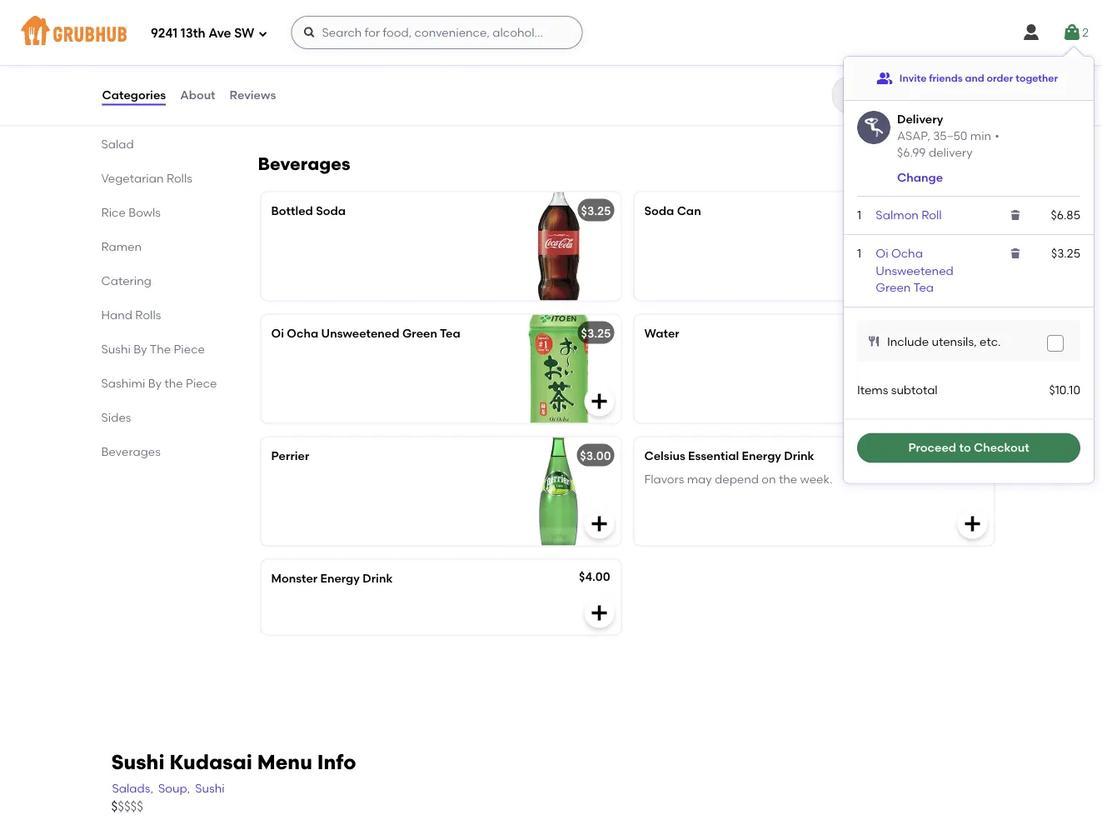 Task type: describe. For each thing, give the bounding box(es) containing it.
rolls for sushi rolls
[[134, 34, 159, 49]]

flavors
[[645, 472, 685, 486]]

delivery
[[898, 112, 944, 126]]

main navigation navigation
[[0, 0, 1103, 65]]

1 soda from the left
[[316, 203, 346, 217]]

info
[[317, 750, 356, 774]]

2 horizontal spatial svg image
[[963, 86, 983, 106]]

special rolls
[[101, 69, 172, 83]]

sushi down kudasai
[[195, 781, 225, 795]]

asap,
[[898, 128, 931, 143]]

1 vertical spatial the
[[779, 472, 798, 486]]

reviews button
[[229, 65, 277, 125]]

essential
[[689, 448, 740, 463]]

soda can button
[[635, 192, 995, 300]]

sushi by the piece tab
[[101, 340, 218, 358]]

ave
[[209, 26, 231, 41]]

rolls for special rolls
[[146, 69, 172, 83]]

oi inside oi ocha unsweetened green tea
[[876, 246, 889, 261]]

invite friends and order together
[[900, 72, 1059, 84]]

change button
[[898, 169, 944, 186]]

2 button
[[1063, 18, 1090, 48]]

beverages inside tab
[[101, 445, 161, 459]]

salad tab
[[101, 135, 218, 153]]

water
[[645, 326, 680, 340]]

about button
[[179, 65, 216, 125]]

Search for food, convenience, alcohol... search field
[[291, 16, 583, 49]]

and
[[966, 72, 985, 84]]

categories button
[[101, 65, 167, 125]]

unsweetened inside tooltip
[[876, 263, 954, 278]]

by for the
[[148, 376, 162, 390]]

vegetarian rolls tab
[[101, 170, 218, 187]]

invite
[[900, 72, 927, 84]]

rice bowls
[[101, 205, 161, 220]]

hand rolls
[[101, 308, 161, 322]]

$3.00
[[580, 448, 611, 463]]

hand rolls tab
[[101, 306, 218, 324]]

bottled soda
[[271, 203, 346, 217]]

1 vertical spatial unsweetened
[[321, 326, 400, 340]]

1 horizontal spatial menu
[[257, 750, 312, 774]]

bowls
[[129, 205, 161, 220]]

reviews
[[230, 88, 276, 102]]

combo menu
[[101, 103, 178, 117]]

sushi rolls
[[101, 34, 159, 49]]

svg image inside 2 button
[[1063, 23, 1083, 43]]

$
[[111, 799, 118, 814]]

1 horizontal spatial $3.50
[[953, 447, 984, 461]]

categories
[[102, 88, 166, 102]]

1 for oi
[[858, 246, 862, 261]]

9241
[[151, 26, 178, 41]]

invite friends and order together button
[[877, 63, 1059, 93]]

0 vertical spatial oi ocha unsweetened green tea
[[876, 246, 954, 295]]

menu inside combo menu tab
[[147, 103, 178, 117]]

kudasai
[[170, 750, 252, 774]]

soup, button
[[158, 779, 191, 798]]

svg image inside main navigation navigation
[[258, 29, 268, 39]]

proceed to checkout button
[[858, 433, 1081, 463]]

salads,
[[112, 781, 153, 795]]

monster energy drink
[[271, 571, 393, 585]]

sushi rolls tab
[[101, 33, 218, 50]]

$3.25 for bottled soda
[[582, 203, 611, 217]]

water image
[[870, 315, 995, 423]]

rice inside tab
[[101, 205, 126, 220]]

sashimi
[[101, 376, 145, 390]]

bottled soda image
[[496, 192, 621, 300]]

celsius
[[645, 448, 686, 463]]

to
[[960, 441, 972, 455]]

$6.85
[[1052, 208, 1081, 222]]

bottled
[[271, 203, 313, 217]]

sw
[[234, 26, 255, 41]]

$2.00
[[954, 326, 985, 340]]

0 vertical spatial energy
[[742, 448, 782, 463]]

salmon roll link
[[876, 208, 943, 222]]

$10.10
[[1050, 383, 1081, 397]]

by for the
[[134, 342, 147, 356]]

subtotal
[[892, 383, 938, 397]]

can
[[677, 203, 702, 217]]

items
[[858, 383, 889, 397]]

together
[[1016, 72, 1059, 84]]

soup,
[[158, 781, 190, 795]]

delivery
[[929, 145, 973, 160]]

tea inside oi ocha unsweetened green tea link
[[914, 280, 935, 295]]

hand
[[101, 308, 133, 322]]

1 horizontal spatial drink
[[785, 448, 815, 463]]

etc.
[[980, 334, 1002, 348]]

min
[[971, 128, 992, 143]]

catering tab
[[101, 272, 218, 290]]

$$$$$
[[111, 799, 143, 814]]

catering
[[101, 274, 152, 288]]

salads, soup, sushi
[[112, 781, 225, 795]]

steamed
[[271, 21, 323, 35]]

salmon roll
[[876, 208, 943, 222]]

delivery asap, 35–50 min • $6.99 delivery
[[898, 112, 1000, 160]]

0 horizontal spatial drink
[[363, 571, 393, 585]]

perrier image
[[496, 437, 621, 545]]

0 horizontal spatial green
[[403, 326, 438, 340]]

order
[[987, 72, 1014, 84]]

the
[[150, 342, 171, 356]]

perrier
[[271, 448, 310, 463]]

rolls for vegetarian rolls
[[167, 171, 192, 185]]

rolls for hand rolls
[[135, 308, 161, 322]]



Task type: locate. For each thing, give the bounding box(es) containing it.
0 vertical spatial tea
[[914, 280, 935, 295]]

sides tab
[[101, 409, 218, 426]]

oi ocha unsweetened green tea image
[[496, 315, 621, 423]]

1 vertical spatial svg image
[[963, 86, 983, 106]]

drink
[[785, 448, 815, 463], [363, 571, 393, 585]]

oi ocha unsweetened green tea
[[876, 246, 954, 295], [271, 326, 461, 340]]

beverages up bottled soda
[[258, 153, 351, 174]]

1 vertical spatial piece
[[186, 376, 217, 390]]

0 vertical spatial menu
[[147, 103, 178, 117]]

1 vertical spatial by
[[148, 376, 162, 390]]

on
[[762, 472, 777, 486]]

sushi for sushi by the piece
[[101, 342, 131, 356]]

rolls down salad tab
[[167, 171, 192, 185]]

1 for salmon
[[858, 208, 862, 222]]

$3.25 down $6.85
[[1052, 246, 1081, 261]]

1 left salmon
[[858, 208, 862, 222]]

1 horizontal spatial beverages
[[258, 153, 351, 174]]

$3.25 left water
[[582, 326, 611, 340]]

$6.99
[[898, 145, 927, 160]]

by left the
[[134, 342, 147, 356]]

$3.50
[[581, 21, 611, 35], [953, 447, 984, 461]]

about
[[180, 88, 216, 102]]

svg image left include
[[868, 335, 881, 348]]

sushi for sushi kudasai menu info
[[111, 750, 165, 774]]

include utensils, etc.
[[888, 334, 1002, 348]]

1
[[858, 208, 862, 222], [858, 246, 862, 261]]

rolls
[[134, 34, 159, 49], [146, 69, 172, 83], [167, 171, 192, 185], [135, 308, 161, 322]]

rice bowls tab
[[101, 204, 218, 221]]

ramen tab
[[101, 238, 218, 255]]

piece up sides tab
[[186, 376, 217, 390]]

0 vertical spatial the
[[165, 376, 183, 390]]

0 vertical spatial svg image
[[258, 29, 268, 39]]

search icon image
[[843, 85, 863, 105]]

1 horizontal spatial green
[[876, 280, 911, 295]]

0 vertical spatial beverages
[[258, 153, 351, 174]]

sushi inside sushi by the piece tab
[[101, 342, 131, 356]]

sides
[[101, 410, 131, 425]]

9241 13th ave sw
[[151, 26, 255, 41]]

0 horizontal spatial energy
[[321, 571, 360, 585]]

soda can
[[645, 203, 702, 217]]

0 vertical spatial $3.25
[[582, 203, 611, 217]]

0 horizontal spatial unsweetened
[[321, 326, 400, 340]]

1 vertical spatial energy
[[321, 571, 360, 585]]

0 vertical spatial drink
[[785, 448, 815, 463]]

1 horizontal spatial the
[[779, 472, 798, 486]]

drink up week.
[[785, 448, 815, 463]]

soda
[[316, 203, 346, 217], [645, 203, 675, 217]]

items subtotal
[[858, 383, 938, 397]]

include
[[888, 334, 930, 348]]

0 vertical spatial 1
[[858, 208, 862, 222]]

1 vertical spatial oi
[[271, 326, 284, 340]]

0 vertical spatial ocha
[[892, 246, 924, 261]]

$3.25 left soda can
[[582, 203, 611, 217]]

piece for sashimi by the piece
[[186, 376, 217, 390]]

salad
[[101, 137, 134, 151]]

sushi
[[101, 34, 131, 49], [101, 342, 131, 356], [111, 750, 165, 774], [195, 781, 225, 795]]

1 horizontal spatial by
[[148, 376, 162, 390]]

special rolls tab
[[101, 67, 218, 85]]

sushi button
[[194, 779, 226, 798]]

1 horizontal spatial svg image
[[868, 335, 881, 348]]

sashimi by the piece tab
[[101, 375, 218, 392]]

the
[[165, 376, 183, 390], [779, 472, 798, 486]]

svg image
[[258, 29, 268, 39], [963, 86, 983, 106], [868, 335, 881, 348]]

rice right steamed at top
[[326, 21, 351, 35]]

energy right the monster
[[321, 571, 360, 585]]

0 horizontal spatial menu
[[147, 103, 178, 117]]

flavors may depend on the week.
[[645, 472, 833, 486]]

0 vertical spatial oi
[[876, 246, 889, 261]]

vegetarian rolls
[[101, 171, 192, 185]]

delivery icon image
[[858, 111, 891, 144]]

celsius essential energy drink
[[645, 448, 815, 463]]

1 vertical spatial tea
[[440, 326, 461, 340]]

rice left bowls
[[101, 205, 126, 220]]

2
[[1083, 25, 1090, 39]]

0 horizontal spatial the
[[165, 376, 183, 390]]

rolls up special rolls
[[134, 34, 159, 49]]

0 horizontal spatial $3.50
[[581, 21, 611, 35]]

sushi down hand
[[101, 342, 131, 356]]

1 horizontal spatial unsweetened
[[876, 263, 954, 278]]

0 vertical spatial rice
[[326, 21, 351, 35]]

salads, button
[[111, 779, 154, 798]]

soda inside soda can button
[[645, 203, 675, 217]]

soda right bottled
[[316, 203, 346, 217]]

beverages
[[258, 153, 351, 174], [101, 445, 161, 459]]

1 horizontal spatial rice
[[326, 21, 351, 35]]

2 soda from the left
[[645, 203, 675, 217]]

0 horizontal spatial ocha
[[287, 326, 319, 340]]

week.
[[801, 472, 833, 486]]

0 vertical spatial $3.50
[[581, 21, 611, 35]]

soda left the can
[[645, 203, 675, 217]]

oi ocha unsweetened green tea link
[[876, 246, 954, 295]]

rice
[[326, 21, 351, 35], [101, 205, 126, 220]]

sashimi by the piece
[[101, 376, 217, 390]]

by right sashimi
[[148, 376, 162, 390]]

0 horizontal spatial oi ocha unsweetened green tea
[[271, 326, 461, 340]]

2 vertical spatial svg image
[[868, 335, 881, 348]]

sushi kudasai menu info
[[111, 750, 356, 774]]

2 1 from the top
[[858, 246, 862, 261]]

1 vertical spatial $3.25
[[1052, 246, 1081, 261]]

sushi inside sushi rolls tab
[[101, 34, 131, 49]]

checkout
[[974, 441, 1030, 455]]

soda can image
[[870, 192, 995, 300]]

the right on
[[779, 472, 798, 486]]

1 horizontal spatial ocha
[[892, 246, 924, 261]]

svg image down and at the top right of the page
[[963, 86, 983, 106]]

steamed rice image
[[496, 9, 621, 118]]

proceed to checkout
[[909, 441, 1030, 455]]

$3.25 for oi ocha unsweetened green tea
[[582, 326, 611, 340]]

utensils,
[[932, 334, 978, 348]]

0 horizontal spatial by
[[134, 342, 147, 356]]

1 vertical spatial ocha
[[287, 326, 319, 340]]

1 horizontal spatial tea
[[914, 280, 935, 295]]

sushi by the piece
[[101, 342, 205, 356]]

1 vertical spatial menu
[[257, 750, 312, 774]]

salmon
[[876, 208, 919, 222]]

ocha
[[892, 246, 924, 261], [287, 326, 319, 340]]

0 vertical spatial green
[[876, 280, 911, 295]]

1 vertical spatial $3.50
[[953, 447, 984, 461]]

0 horizontal spatial svg image
[[258, 29, 268, 39]]

green
[[876, 280, 911, 295], [403, 326, 438, 340]]

rolls up categories
[[146, 69, 172, 83]]

1 vertical spatial oi ocha unsweetened green tea
[[271, 326, 461, 340]]

1 vertical spatial green
[[403, 326, 438, 340]]

rolls inside "tab"
[[146, 69, 172, 83]]

combo
[[101, 103, 144, 117]]

vegetarian
[[101, 171, 164, 185]]

monster
[[271, 571, 318, 585]]

tooltip containing delivery
[[844, 47, 1095, 483]]

the down the
[[165, 376, 183, 390]]

combo menu tab
[[101, 101, 218, 119]]

beverages tab
[[101, 443, 218, 460]]

sushi for sushi rolls
[[101, 34, 131, 49]]

piece for sushi by the piece
[[174, 342, 205, 356]]

may
[[687, 472, 712, 486]]

Search Sushi Kudasai search field
[[868, 88, 996, 103]]

1 left oi ocha unsweetened green tea link
[[858, 246, 862, 261]]

drink right the monster
[[363, 571, 393, 585]]

0 vertical spatial unsweetened
[[876, 263, 954, 278]]

menu
[[147, 103, 178, 117], [257, 750, 312, 774]]

35–50
[[934, 128, 968, 143]]

0 horizontal spatial rice
[[101, 205, 126, 220]]

roll
[[922, 208, 943, 222]]

1 vertical spatial drink
[[363, 571, 393, 585]]

0 vertical spatial by
[[134, 342, 147, 356]]

rolls right hand
[[135, 308, 161, 322]]

0 horizontal spatial soda
[[316, 203, 346, 217]]

depend
[[715, 472, 759, 486]]

1 horizontal spatial energy
[[742, 448, 782, 463]]

1 vertical spatial rice
[[101, 205, 126, 220]]

friends
[[930, 72, 963, 84]]

0 horizontal spatial oi
[[271, 326, 284, 340]]

1 horizontal spatial oi ocha unsweetened green tea
[[876, 246, 954, 295]]

special
[[101, 69, 143, 83]]

0 horizontal spatial beverages
[[101, 445, 161, 459]]

menu left info
[[257, 750, 312, 774]]

1 1 from the top
[[858, 208, 862, 222]]

proceed
[[909, 441, 957, 455]]

$4.00
[[579, 569, 611, 583]]

change
[[898, 170, 944, 184]]

ramen
[[101, 240, 142, 254]]

beverages down 'sides'
[[101, 445, 161, 459]]

0 horizontal spatial tea
[[440, 326, 461, 340]]

unsweetened
[[876, 263, 954, 278], [321, 326, 400, 340]]

0 vertical spatial piece
[[174, 342, 205, 356]]

13th
[[181, 26, 206, 41]]

•
[[995, 128, 1000, 143]]

1 vertical spatial 1
[[858, 246, 862, 261]]

sushi up special
[[101, 34, 131, 49]]

1 horizontal spatial soda
[[645, 203, 675, 217]]

$3.25 inside tooltip
[[1052, 246, 1081, 261]]

$3.25
[[582, 203, 611, 217], [1052, 246, 1081, 261], [582, 326, 611, 340]]

energy up on
[[742, 448, 782, 463]]

piece right the
[[174, 342, 205, 356]]

energy
[[742, 448, 782, 463], [321, 571, 360, 585]]

people icon image
[[877, 70, 894, 87]]

svg image right sw at the left top of page
[[258, 29, 268, 39]]

ocha inside oi ocha unsweetened green tea
[[892, 246, 924, 261]]

1 vertical spatial beverages
[[101, 445, 161, 459]]

menu down categories
[[147, 103, 178, 117]]

the inside tab
[[165, 376, 183, 390]]

green inside oi ocha unsweetened green tea
[[876, 280, 911, 295]]

svg image
[[1022, 23, 1042, 43], [1063, 23, 1083, 43], [303, 26, 316, 39], [1010, 208, 1023, 222], [1010, 247, 1023, 260], [590, 391, 610, 411], [590, 514, 610, 534], [963, 514, 983, 534], [590, 603, 610, 623]]

2 vertical spatial $3.25
[[582, 326, 611, 340]]

1 horizontal spatial oi
[[876, 246, 889, 261]]

tooltip
[[844, 47, 1095, 483]]

sushi up salads,
[[111, 750, 165, 774]]



Task type: vqa. For each thing, say whether or not it's contained in the screenshot.
Sacrificial to the top
no



